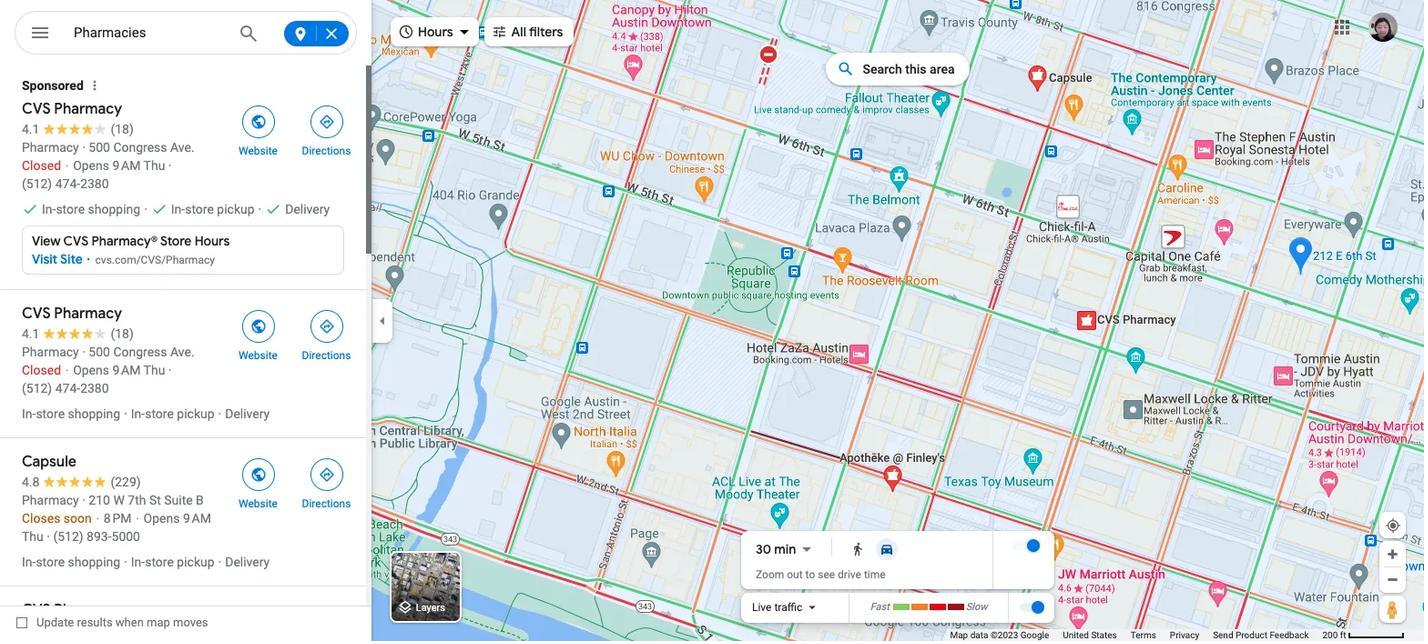 Task type: vqa. For each thing, say whether or not it's contained in the screenshot.
the bottommost HOURS
yes



Task type: describe. For each thing, give the bounding box(es) containing it.
collapse side panel image
[[372, 311, 392, 331]]

zoom in image
[[1386, 548, 1399, 562]]

 Show traffic  checkbox
[[1019, 601, 1044, 616]]

united
[[1063, 631, 1089, 641]]

Pharmacies field
[[15, 11, 357, 56]]

time
[[864, 569, 886, 582]]

cvs.com/cvs/pharmacy
[[95, 254, 215, 266]]

terms button
[[1131, 630, 1156, 642]]

directions for first directions image from the bottom of the results for pharmacies feed
[[302, 498, 351, 511]]

show your location image
[[1385, 518, 1401, 534]]

directions for directions image within "cvs pharmacy" element
[[302, 145, 351, 158]]

200
[[1322, 631, 1338, 641]]

zoom out to see drive time
[[756, 569, 886, 582]]

filters
[[529, 24, 563, 40]]

2 directions image from the top
[[318, 467, 335, 483]]

 button
[[15, 11, 66, 58]]

privacy
[[1170, 631, 1199, 641]]

layers
[[416, 603, 445, 615]]

google account: michele murakami  
(michele.murakami@adept.ai) image
[[1369, 12, 1398, 42]]

none field inside pharmacies field
[[74, 22, 225, 44]]

see
[[818, 569, 835, 582]]

website link for directions button in the "cvs pharmacy" element
[[224, 100, 292, 158]]

driving image
[[880, 543, 894, 557]]

results
[[77, 616, 113, 630]]

view cvs pharmacy® store hours
[[32, 233, 230, 249]]

cvs pharmacy element
[[0, 66, 366, 290]]

hours inside "cvs pharmacy" element
[[195, 233, 230, 249]]

directions image
[[318, 319, 335, 335]]

 search field
[[15, 11, 357, 58]]


[[491, 21, 508, 41]]

website for directions icon website image
[[239, 350, 278, 362]]

product
[[1236, 631, 1267, 641]]

Update results when map moves checkbox
[[16, 612, 208, 635]]

website for website icon
[[239, 145, 278, 158]]

map data ©2023 google
[[950, 631, 1049, 641]]

when
[[115, 616, 144, 630]]

visit
[[32, 251, 57, 268]]

ft
[[1340, 631, 1346, 641]]

directions button for directions icon website image
[[292, 305, 361, 363]]

area
[[930, 62, 955, 76]]

directions image inside "cvs pharmacy" element
[[318, 114, 335, 130]]

website for first directions image from the bottom of the results for pharmacies feed website image
[[239, 498, 278, 511]]

hours inside  hours
[[418, 24, 453, 40]]

directions button for first directions image from the bottom of the results for pharmacies feed website image
[[292, 453, 361, 512]]

zoom out image
[[1386, 574, 1399, 587]]

drive
[[838, 569, 861, 582]]

walking image
[[851, 543, 865, 557]]

footer inside google maps element
[[950, 630, 1322, 642]]

website image
[[250, 114, 266, 130]]

privacy button
[[1170, 630, 1199, 642]]

store
[[160, 233, 192, 249]]

directions button for website icon
[[292, 100, 361, 158]]

show street view coverage image
[[1379, 596, 1406, 624]]



Task type: locate. For each thing, give the bounding box(es) containing it.
1 directions image from the top
[[318, 114, 335, 130]]

states
[[1091, 631, 1117, 641]]

traffic
[[774, 602, 802, 615]]

send
[[1213, 631, 1233, 641]]

0 horizontal spatial hours
[[195, 233, 230, 249]]

directions
[[302, 145, 351, 158], [302, 350, 351, 362], [302, 498, 351, 511]]

website link for directions button for directions icon website image
[[224, 305, 292, 363]]

2 vertical spatial website link
[[224, 453, 292, 512]]

0 vertical spatial directions
[[302, 145, 351, 158]]

google maps element
[[0, 0, 1424, 642]]

website link for first directions image from the bottom of the results for pharmacies feed website image's directions button
[[224, 453, 292, 512]]

3 directions button from the top
[[292, 453, 361, 512]]

3 website link from the top
[[224, 453, 292, 512]]

1 website image from the top
[[250, 319, 266, 335]]

all
[[511, 24, 526, 40]]

hours right store
[[195, 233, 230, 249]]

1 vertical spatial hours
[[195, 233, 230, 249]]

0 vertical spatial directions image
[[318, 114, 335, 130]]

website image for directions icon
[[250, 319, 266, 335]]

website link
[[224, 100, 292, 158], [224, 305, 292, 363], [224, 453, 292, 512]]

update results when map moves
[[36, 616, 208, 630]]

1 website link from the top
[[224, 100, 292, 158]]

hours right 
[[418, 24, 453, 40]]

0 vertical spatial website image
[[250, 319, 266, 335]]

directions for directions icon
[[302, 350, 351, 362]]

1 vertical spatial website image
[[250, 467, 266, 483]]

moves
[[173, 616, 208, 630]]

send product feedback
[[1213, 631, 1309, 641]]

data
[[970, 631, 988, 641]]

footer
[[950, 630, 1322, 642]]

1 vertical spatial website
[[239, 350, 278, 362]]

0 vertical spatial website link
[[224, 100, 292, 158]]

©2023
[[991, 631, 1018, 641]]

1 website from the top
[[239, 145, 278, 158]]

Turn off travel time tool checkbox
[[1013, 540, 1040, 553]]

None radio
[[873, 539, 902, 561]]

directions button inside "cvs pharmacy" element
[[292, 100, 361, 158]]

200 ft button
[[1322, 631, 1405, 641]]

0 vertical spatial website
[[239, 145, 278, 158]]

website image
[[250, 319, 266, 335], [250, 467, 266, 483]]

None radio
[[843, 539, 873, 561]]

1 vertical spatial website link
[[224, 305, 292, 363]]

send product feedback button
[[1213, 630, 1309, 642]]

2 vertical spatial website
[[239, 498, 278, 511]]

united states button
[[1063, 630, 1117, 642]]

30
[[756, 542, 771, 558]]

view
[[32, 233, 61, 249]]

terms
[[1131, 631, 1156, 641]]

2 website link from the top
[[224, 305, 292, 363]]

hours
[[418, 24, 453, 40], [195, 233, 230, 249]]

2 vertical spatial directions
[[302, 498, 351, 511]]

none radio inside google maps element
[[873, 539, 902, 561]]

2 directions from the top
[[302, 350, 351, 362]]

update
[[36, 616, 74, 630]]

slow
[[966, 602, 988, 614]]

2 website image from the top
[[250, 467, 266, 483]]

2 directions button from the top
[[292, 305, 361, 363]]

this
[[905, 62, 927, 76]]

cvs
[[63, 233, 89, 249]]

0 vertical spatial directions button
[[292, 100, 361, 158]]

map
[[950, 631, 968, 641]]

united states
[[1063, 631, 1117, 641]]

results for pharmacies feed
[[0, 66, 371, 642]]

 all filters
[[491, 21, 563, 41]]

search
[[863, 62, 902, 76]]

live traffic
[[752, 602, 802, 615]]

live
[[752, 602, 772, 615]]

turn off travel time tool image
[[1027, 540, 1040, 553]]

out
[[787, 569, 803, 582]]

30 min
[[756, 542, 796, 558]]

footer containing map data ©2023 google
[[950, 630, 1322, 642]]

2 vertical spatial directions button
[[292, 453, 361, 512]]

min
[[774, 542, 796, 558]]

pharmacy®
[[91, 233, 158, 249]]

directions image
[[318, 114, 335, 130], [318, 467, 335, 483]]

website link inside "cvs pharmacy" element
[[224, 100, 292, 158]]

website image for first directions image from the bottom of the results for pharmacies feed
[[250, 467, 266, 483]]

1 vertical spatial directions button
[[292, 305, 361, 363]]

1 vertical spatial directions
[[302, 350, 351, 362]]

to
[[805, 569, 815, 582]]

website
[[239, 145, 278, 158], [239, 350, 278, 362], [239, 498, 278, 511]]

map
[[147, 616, 170, 630]]

live traffic option
[[752, 602, 802, 615]]

1 vertical spatial directions image
[[318, 467, 335, 483]]

200 ft
[[1322, 631, 1346, 641]]

feedback
[[1270, 631, 1309, 641]]

2 website from the top
[[239, 350, 278, 362]]

google
[[1020, 631, 1049, 641]]


[[398, 21, 414, 41]]

zoom
[[756, 569, 784, 582]]

0 vertical spatial hours
[[418, 24, 453, 40]]

website inside "cvs pharmacy" element
[[239, 145, 278, 158]]

search this area
[[863, 62, 955, 76]]

search this area button
[[826, 53, 969, 86]]

fast
[[870, 602, 889, 614]]

3 directions from the top
[[302, 498, 351, 511]]

1 horizontal spatial hours
[[418, 24, 453, 40]]


[[29, 20, 51, 46]]

directions button
[[292, 100, 361, 158], [292, 305, 361, 363], [292, 453, 361, 512]]

30 min button
[[756, 539, 818, 561]]

1 directions button from the top
[[292, 100, 361, 158]]

3 website from the top
[[239, 498, 278, 511]]

1 directions from the top
[[302, 145, 351, 158]]

 hours
[[398, 21, 453, 41]]

directions inside "cvs pharmacy" element
[[302, 145, 351, 158]]

visit site
[[32, 251, 83, 268]]

site
[[60, 251, 83, 268]]

None field
[[74, 22, 225, 44]]



